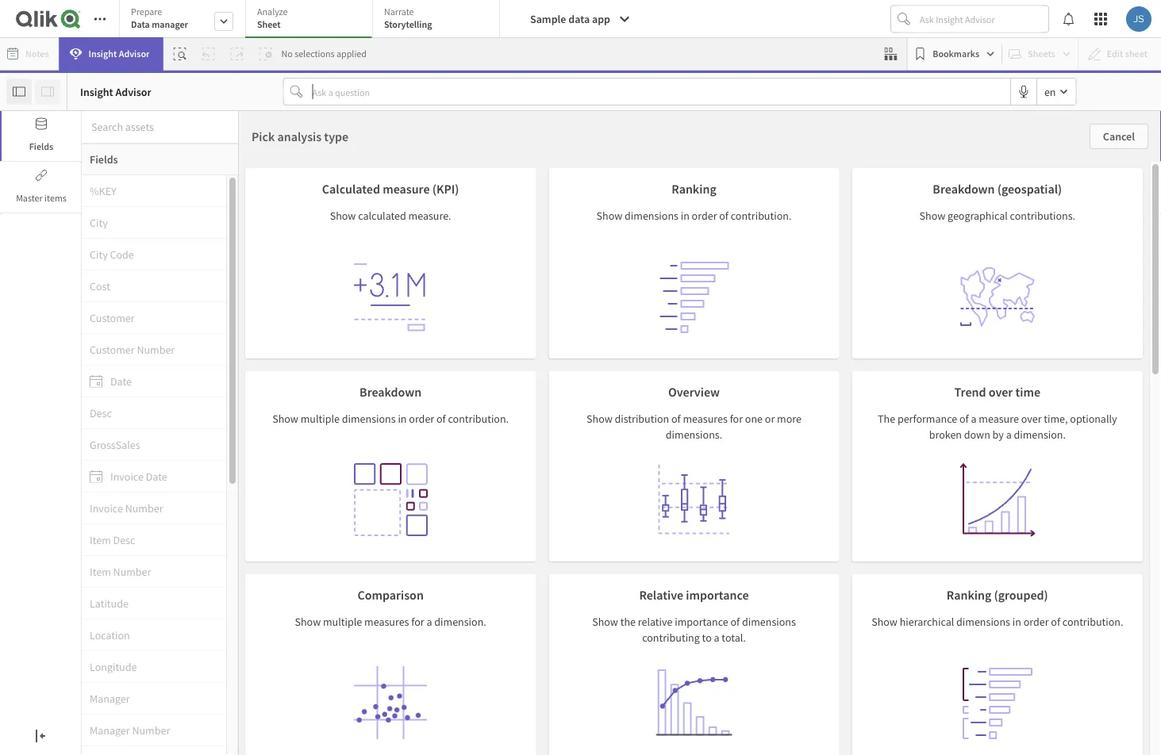 Task type: vqa. For each thing, say whether or not it's contained in the screenshot.


Task type: locate. For each thing, give the bounding box(es) containing it.
narrate
[[384, 6, 414, 18]]

to left total.
[[702, 631, 712, 645]]

new
[[767, 441, 790, 457], [523, 473, 543, 488], [772, 519, 792, 533]]

show for relative importance
[[592, 615, 618, 629]]

1 vertical spatial ranking
[[947, 587, 991, 603]]

below
[[486, 259, 535, 282]]

1 master items button from the left
[[0, 163, 81, 213]]

to inside . save any insights you discover to this sheet.
[[396, 540, 405, 554]]

1 horizontal spatial measures
[[683, 412, 728, 426]]

storytelling
[[384, 18, 432, 31]]

generate
[[308, 495, 348, 509]]

0 vertical spatial new
[[767, 441, 790, 457]]

in for find new insights in the data using
[[584, 473, 593, 488]]

contribution. for ranking (grouped)
[[1063, 615, 1123, 629]]

over left "time,"
[[1021, 412, 1042, 426]]

measures inside show distribution of measures for one or more dimensions.
[[683, 412, 728, 426]]

geographical
[[948, 209, 1008, 223]]

or left let
[[414, 473, 423, 488]]

or right one
[[765, 412, 775, 426]]

1 horizontal spatial dimension.
[[1014, 428, 1066, 442]]

insights inside . save any insights you discover to this sheet.
[[297, 540, 333, 554]]

show for comparison
[[295, 615, 321, 629]]

the inside show the relative importance of dimensions contributing to a total.
[[620, 615, 636, 629]]

insights down generate
[[297, 540, 333, 554]]

1 horizontal spatial ranking
[[947, 587, 991, 603]]

breakdown up show multiple dimensions in order of contribution. at the bottom of page
[[360, 384, 422, 400]]

order down (grouped)
[[1024, 615, 1049, 629]]

insight advisor
[[89, 48, 150, 60], [80, 85, 151, 99], [329, 517, 395, 530]]

0 horizontal spatial over
[[989, 384, 1013, 400]]

. for any
[[630, 495, 633, 509]]

this
[[727, 259, 757, 282], [643, 519, 660, 533], [407, 540, 425, 554]]

1 horizontal spatial or
[[765, 412, 775, 426]]

1 horizontal spatial your
[[749, 519, 770, 533]]

over
[[989, 384, 1013, 400], [1021, 412, 1042, 426]]

2 vertical spatial order
[[1024, 615, 1049, 629]]

0 horizontal spatial contribution.
[[448, 412, 509, 426]]

you inside explore your data directly or let qlik generate insights for you with
[[404, 495, 421, 509]]

the left relative
[[620, 615, 636, 629]]

advisor down insight advisor dropdown button
[[115, 85, 151, 99]]

0 horizontal spatial this
[[407, 540, 425, 554]]

show inside show distribution of measures for one or more dimensions.
[[587, 412, 612, 426]]

show distribution of measures for one or more dimensions.
[[587, 412, 802, 442]]

1 horizontal spatial .
[[630, 495, 633, 509]]

sheet. inside . save any insights you discover to this sheet.
[[427, 540, 455, 554]]

1 horizontal spatial you
[[404, 495, 421, 509]]

breakdown up geographical
[[933, 181, 995, 197]]

by
[[993, 428, 1004, 442]]

show for ranking
[[597, 209, 622, 223]]

this inside . any found insights can be saved to this sheet.
[[643, 519, 660, 533]]

show inside show the relative importance of dimensions contributing to a total.
[[592, 615, 618, 629]]

1 vertical spatial your
[[749, 519, 770, 533]]

measures up dimensions.
[[683, 412, 728, 426]]

dimensions inside show the relative importance of dimensions contributing to a total.
[[742, 615, 796, 629]]

2 vertical spatial this
[[407, 540, 425, 554]]

insight
[[89, 48, 117, 60], [80, 85, 113, 99], [556, 496, 585, 509], [329, 517, 360, 530]]

sheet...
[[760, 259, 818, 282]]

0 horizontal spatial .
[[406, 516, 408, 531]]

0 vertical spatial for
[[730, 412, 743, 426]]

1 vertical spatial measure
[[979, 412, 1019, 426]]

1 vertical spatial importance
[[675, 615, 728, 629]]

show multiple dimensions in order of contribution.
[[272, 412, 509, 426]]

in for show multiple dimensions in order of contribution.
[[398, 412, 407, 426]]

show
[[330, 209, 356, 223], [597, 209, 622, 223], [920, 209, 945, 223], [272, 412, 298, 426], [587, 412, 612, 426], [295, 615, 321, 629], [592, 615, 618, 629], [872, 615, 898, 629]]

order up let
[[409, 412, 434, 426]]

insights up ask insight advisor
[[545, 473, 581, 488]]

dimensions up total.
[[742, 615, 796, 629]]

0 horizontal spatial the
[[595, 473, 610, 488]]

calculated measure (kpi)
[[322, 181, 459, 197]]

any
[[435, 516, 452, 531]]

measure
[[383, 181, 430, 197], [979, 412, 1019, 426]]

in down (grouped)
[[1012, 615, 1021, 629]]

your down the visualizations at right
[[749, 519, 770, 533]]

get
[[559, 259, 584, 282]]

insight advisor down 'data'
[[89, 48, 150, 60]]

over left the time
[[989, 384, 1013, 400]]

ask insight advisor
[[538, 496, 619, 509]]

fields up master items
[[29, 140, 53, 153]]

selections tool image
[[884, 48, 897, 60]]

1 horizontal spatial data
[[568, 12, 590, 26]]

show the relative importance of dimensions contributing to a total.
[[592, 615, 796, 645]]

show multiple measures for a dimension.
[[295, 615, 486, 629]]

1 vertical spatial over
[[1021, 412, 1042, 426]]

0 horizontal spatial breakdown
[[360, 384, 422, 400]]

0 vertical spatial or
[[765, 412, 775, 426]]

hierarchical
[[900, 615, 954, 629]]

0 vertical spatial you
[[404, 495, 421, 509]]

2 horizontal spatial this
[[727, 259, 757, 282]]

1 vertical spatial insight advisor
[[80, 85, 151, 99]]

analyze sheet
[[257, 6, 288, 31]]

of inside show the relative importance of dimensions contributing to a total.
[[731, 615, 740, 629]]

in up ask insight advisor
[[584, 473, 593, 488]]

hide assets image
[[13, 85, 25, 98]]

0 vertical spatial the
[[595, 473, 610, 488]]

0 vertical spatial over
[[989, 384, 1013, 400]]

en button
[[1037, 79, 1076, 105]]

to right saved
[[631, 519, 641, 533]]

1 horizontal spatial the
[[620, 615, 636, 629]]

order for ranking (grouped)
[[1024, 615, 1049, 629]]

data
[[131, 18, 150, 31]]

data left "directly"
[[354, 473, 374, 488]]

to left start
[[822, 473, 831, 488]]

1 vertical spatial you
[[335, 540, 352, 554]]

tab list
[[119, 0, 506, 40]]

order up "adding"
[[692, 209, 717, 223]]

1 vertical spatial this
[[643, 519, 660, 533]]

dimension.
[[1014, 428, 1066, 442], [434, 615, 486, 629]]

0 vertical spatial measures
[[683, 412, 728, 426]]

your up generate
[[330, 473, 351, 488]]

you
[[404, 495, 421, 509], [335, 540, 352, 554]]

relative
[[638, 615, 673, 629]]

0 vertical spatial ranking
[[672, 181, 716, 197]]

overview
[[668, 384, 720, 400]]

dimensions up "directly"
[[342, 412, 396, 426]]

0 vertical spatial your
[[330, 473, 351, 488]]

multiple for breakdown
[[301, 412, 340, 426]]

pick analysis type
[[252, 129, 349, 144]]

use
[[716, 473, 736, 488]]

menu
[[82, 175, 238, 755]]

2 vertical spatial new
[[772, 519, 792, 533]]

your inside the to start creating visualizations and build your new sheet.
[[749, 519, 770, 533]]

breakdown for breakdown
[[360, 384, 422, 400]]

Ask a question text field
[[309, 79, 1010, 104]]

relative importance
[[639, 587, 749, 603]]

new for find
[[523, 473, 543, 488]]

2 horizontal spatial for
[[730, 412, 743, 426]]

0 horizontal spatial sheet.
[[427, 540, 455, 554]]

new right create
[[767, 441, 790, 457]]

you inside . save any insights you discover to this sheet.
[[335, 540, 352, 554]]

data left using
[[612, 473, 633, 488]]

to inside . any found insights can be saved to this sheet.
[[631, 519, 641, 533]]

1 vertical spatial .
[[406, 516, 408, 531]]

1 vertical spatial contribution.
[[448, 412, 509, 426]]

(grouped)
[[994, 587, 1048, 603]]

0 vertical spatial importance
[[686, 587, 749, 603]]

the
[[878, 412, 895, 426]]

importance inside show the relative importance of dimensions contributing to a total.
[[675, 615, 728, 629]]

importance up show the relative importance of dimensions contributing to a total.
[[686, 587, 749, 603]]

0 horizontal spatial your
[[330, 473, 351, 488]]

importance down relative importance
[[675, 615, 728, 629]]

new down the visualizations at right
[[772, 519, 792, 533]]

the down question? at the bottom of the page
[[595, 473, 610, 488]]

new for create
[[767, 441, 790, 457]]

0 horizontal spatial order
[[409, 412, 434, 426]]

in for show hierarchical dimensions in order of contribution.
[[1012, 615, 1021, 629]]

measure up the "show calculated measure."
[[383, 181, 430, 197]]

sample
[[530, 12, 566, 26]]

0 vertical spatial dimension.
[[1014, 428, 1066, 442]]

advisor up be
[[587, 496, 619, 509]]

0 horizontal spatial dimension.
[[434, 615, 486, 629]]

of
[[719, 209, 729, 223], [436, 412, 446, 426], [671, 412, 681, 426], [960, 412, 969, 426], [731, 615, 740, 629], [1051, 615, 1060, 629]]

0 vertical spatial insight advisor
[[89, 48, 150, 60]]

this down save
[[407, 540, 425, 554]]

measures down 'comparison' on the left bottom of the page
[[364, 615, 409, 629]]

1 horizontal spatial for
[[411, 615, 424, 629]]

you left "with"
[[404, 495, 421, 509]]

0 vertical spatial contribution.
[[731, 209, 792, 223]]

1 horizontal spatial breakdown
[[933, 181, 995, 197]]

0 horizontal spatial or
[[414, 473, 423, 488]]

sheet. down 'any'
[[427, 540, 455, 554]]

1 horizontal spatial sheet.
[[566, 540, 595, 554]]

0 vertical spatial order
[[692, 209, 717, 223]]

1 vertical spatial breakdown
[[360, 384, 422, 400]]

breakdown for breakdown (geospatial)
[[933, 181, 995, 197]]

1 vertical spatial order
[[409, 412, 434, 426]]

0 horizontal spatial for
[[389, 495, 402, 509]]

data left app
[[568, 12, 590, 26]]

new inside the to start creating visualizations and build your new sheet.
[[772, 519, 792, 533]]

insight inside dropdown button
[[89, 48, 117, 60]]

in
[[681, 209, 690, 223], [398, 412, 407, 426], [584, 473, 593, 488], [1012, 615, 1021, 629]]

sheet. down and
[[794, 519, 822, 533]]

1 vertical spatial or
[[414, 473, 423, 488]]

0 horizontal spatial data
[[354, 473, 374, 488]]

. inside . save any insights you discover to this sheet.
[[406, 516, 408, 531]]

breakdown (geospatial)
[[933, 181, 1062, 197]]

1 horizontal spatial over
[[1021, 412, 1042, 426]]

you left "discover" on the left bottom of page
[[335, 540, 352, 554]]

insights down "ask"
[[531, 519, 567, 533]]

qlik
[[440, 473, 458, 488]]

fields
[[29, 140, 53, 153], [90, 152, 118, 167]]

sheet. inside . any found insights can be saved to this sheet.
[[566, 540, 595, 554]]

performance
[[898, 412, 957, 426]]

2 horizontal spatial contribution.
[[1063, 615, 1123, 629]]

2 vertical spatial for
[[411, 615, 424, 629]]

. inside . any found insights can be saved to this sheet.
[[630, 495, 633, 509]]

1 horizontal spatial this
[[643, 519, 660, 533]]

sheet. for this
[[427, 540, 455, 554]]

. any found insights can be saved to this sheet.
[[501, 495, 660, 554]]

measure up by
[[979, 412, 1019, 426]]

insights
[[545, 473, 581, 488], [350, 495, 387, 509], [531, 519, 567, 533], [297, 540, 333, 554]]

ranking
[[672, 181, 716, 197], [947, 587, 991, 603]]

insight advisor down insight advisor dropdown button
[[80, 85, 151, 99]]

find new insights in the data using
[[501, 473, 660, 488]]

0 vertical spatial .
[[630, 495, 633, 509]]

ranking up show dimensions in order of contribution.
[[672, 181, 716, 197]]

advisor up "discover" on the left bottom of page
[[362, 517, 395, 530]]

2 horizontal spatial order
[[1024, 615, 1049, 629]]

1 vertical spatial for
[[389, 495, 402, 509]]

. left any
[[630, 495, 633, 509]]

or inside show distribution of measures for one or more dimensions.
[[765, 412, 775, 426]]

this left sheet...
[[727, 259, 757, 282]]

for down "directly"
[[389, 495, 402, 509]]

to right "discover" on the left bottom of page
[[396, 540, 405, 554]]

directly
[[376, 473, 411, 488]]

this down any
[[643, 519, 660, 533]]

insights down "directly"
[[350, 495, 387, 509]]

0 vertical spatial this
[[727, 259, 757, 282]]

items
[[45, 192, 67, 204]]

0 horizontal spatial measures
[[364, 615, 409, 629]]

1 vertical spatial multiple
[[323, 615, 362, 629]]

adding
[[648, 259, 703, 282]]

new right find
[[523, 473, 543, 488]]

the performance of a measure over time, optionally broken down by a dimension.
[[878, 412, 1117, 442]]

sheet. inside the to start creating visualizations and build your new sheet.
[[794, 519, 822, 533]]

ranking for ranking
[[672, 181, 716, 197]]

1 horizontal spatial contribution.
[[731, 209, 792, 223]]

create
[[729, 441, 764, 457]]

.
[[630, 495, 633, 509], [406, 516, 408, 531]]

master items button
[[0, 163, 81, 213], [2, 163, 81, 213]]

dimensions down ranking (grouped)
[[956, 615, 1010, 629]]

smart search image
[[173, 48, 186, 60]]

data
[[568, 12, 590, 26], [354, 473, 374, 488], [612, 473, 633, 488]]

choose
[[343, 259, 402, 282]]

0 vertical spatial breakdown
[[933, 181, 995, 197]]

dimensions.
[[666, 428, 722, 442]]

advisor inside dropdown button
[[119, 48, 150, 60]]

have a question?
[[534, 441, 627, 457]]

0 horizontal spatial measure
[[383, 181, 430, 197]]

app
[[592, 12, 610, 26]]

advisor down 'data'
[[119, 48, 150, 60]]

insights inside . any found insights can be saved to this sheet.
[[531, 519, 567, 533]]

sheet. for new
[[794, 519, 822, 533]]

an
[[406, 259, 426, 282]]

0 horizontal spatial ranking
[[672, 181, 716, 197]]

0 vertical spatial multiple
[[301, 412, 340, 426]]

sheet. down "can"
[[566, 540, 595, 554]]

0 horizontal spatial you
[[335, 540, 352, 554]]

1 vertical spatial the
[[620, 615, 636, 629]]

1 horizontal spatial measure
[[979, 412, 1019, 426]]

multiple up the explore
[[301, 412, 340, 426]]

be
[[588, 519, 600, 533]]

2 vertical spatial contribution.
[[1063, 615, 1123, 629]]

build
[[836, 497, 860, 512]]

to inside the to start creating visualizations and build your new sheet.
[[822, 473, 831, 488]]

fields button
[[0, 111, 81, 161], [2, 111, 81, 161], [82, 144, 238, 175]]

distribution
[[615, 412, 669, 426]]

show for breakdown (geospatial)
[[920, 209, 945, 223]]

for down 'comparison' on the left bottom of the page
[[411, 615, 424, 629]]

for left one
[[730, 412, 743, 426]]

no
[[281, 48, 293, 60]]

multiple down 'comparison' on the left bottom of the page
[[323, 615, 362, 629]]

calculated
[[358, 209, 406, 223]]

. left save
[[406, 516, 408, 531]]

contributing
[[642, 631, 700, 645]]

sheet.
[[794, 519, 822, 533], [427, 540, 455, 554], [566, 540, 595, 554]]

insight advisor up "discover" on the left bottom of page
[[329, 517, 395, 530]]

in up "directly"
[[398, 412, 407, 426]]

tab list containing prepare
[[119, 0, 506, 40]]

fields down "search assets" text box
[[90, 152, 118, 167]]

2 horizontal spatial sheet.
[[794, 519, 822, 533]]

analyze
[[257, 6, 288, 18]]

any
[[635, 495, 652, 509]]

your
[[330, 473, 351, 488], [749, 519, 770, 533]]

0 vertical spatial measure
[[383, 181, 430, 197]]

order for breakdown
[[409, 412, 434, 426]]

ranking up show hierarchical dimensions in order of contribution.
[[947, 587, 991, 603]]

ranking (grouped)
[[947, 587, 1048, 603]]

1 vertical spatial new
[[523, 473, 543, 488]]

dimension. inside the performance of a measure over time, optionally broken down by a dimension.
[[1014, 428, 1066, 442]]

Search assets text field
[[82, 113, 238, 141]]



Task type: describe. For each thing, give the bounding box(es) containing it.
calculated
[[322, 181, 380, 197]]

insight advisor button
[[59, 37, 163, 71]]

one
[[745, 412, 763, 426]]

optionally
[[1070, 412, 1117, 426]]

to left get
[[539, 259, 555, 282]]

sheet
[[257, 18, 281, 31]]

cancel
[[1103, 129, 1135, 144]]

. for save
[[406, 516, 408, 531]]

analysis
[[277, 129, 322, 144]]

applied
[[336, 48, 367, 60]]

can
[[569, 519, 586, 533]]

to inside show the relative importance of dimensions contributing to a total.
[[702, 631, 712, 645]]

over inside the performance of a measure over time, optionally broken down by a dimension.
[[1021, 412, 1042, 426]]

trend
[[954, 384, 986, 400]]

have
[[534, 441, 562, 457]]

0 horizontal spatial fields
[[29, 140, 53, 153]]

master items
[[16, 192, 67, 204]]

start
[[833, 473, 855, 488]]

cancel button
[[1090, 124, 1148, 149]]

john smith image
[[1126, 6, 1152, 32]]

contribution. for breakdown
[[448, 412, 509, 426]]

show for overview
[[587, 412, 612, 426]]

ranking for ranking (grouped)
[[947, 587, 991, 603]]

found
[[501, 519, 528, 533]]

show hierarchical dimensions in order of contribution.
[[872, 615, 1123, 629]]

choose an option below to get started adding to this sheet...
[[343, 259, 818, 282]]

using
[[635, 473, 660, 488]]

total.
[[722, 631, 746, 645]]

sample data app button
[[521, 6, 640, 32]]

contributions.
[[1010, 209, 1075, 223]]

dimensions up "adding"
[[625, 209, 679, 223]]

type
[[324, 129, 349, 144]]

this inside . save any insights you discover to this sheet.
[[407, 540, 425, 554]]

show dimensions in order of contribution.
[[597, 209, 792, 223]]

choose an option below to get started adding to this sheet... application
[[0, 0, 1161, 756]]

data inside button
[[568, 12, 590, 26]]

show for ranking (grouped)
[[872, 615, 898, 629]]

Ask Insight Advisor text field
[[917, 6, 1048, 32]]

show geographical contributions.
[[920, 209, 1075, 223]]

1 horizontal spatial fields
[[90, 152, 118, 167]]

more
[[777, 412, 802, 426]]

measure.
[[408, 209, 451, 223]]

and
[[816, 497, 834, 512]]

down
[[964, 428, 990, 442]]

started
[[588, 259, 644, 282]]

narrate storytelling
[[384, 6, 432, 31]]

of inside show distribution of measures for one or more dimensions.
[[671, 412, 681, 426]]

find
[[501, 473, 521, 488]]

to right "adding"
[[707, 259, 723, 282]]

. save any insights you discover to this sheet.
[[297, 516, 455, 554]]

show for calculated measure (kpi)
[[330, 209, 356, 223]]

2 vertical spatial insight advisor
[[329, 517, 395, 530]]

question?
[[573, 441, 627, 457]]

en
[[1044, 85, 1056, 99]]

data inside explore your data directly or let qlik generate insights for you with
[[354, 473, 374, 488]]

of inside the performance of a measure over time, optionally broken down by a dimension.
[[960, 412, 969, 426]]

your inside explore your data directly or let qlik generate insights for you with
[[330, 473, 351, 488]]

option
[[430, 259, 482, 282]]

for inside explore your data directly or let qlik generate insights for you with
[[389, 495, 402, 509]]

for inside show distribution of measures for one or more dimensions.
[[730, 412, 743, 426]]

bookmarks button
[[911, 41, 998, 67]]

analytics
[[792, 441, 842, 457]]

trend over time
[[954, 384, 1041, 400]]

in up "adding"
[[681, 209, 690, 223]]

create new analytics
[[729, 441, 842, 457]]

explore your data directly or let qlik generate insights for you with
[[293, 473, 458, 509]]

measure inside the performance of a measure over time, optionally broken down by a dimension.
[[979, 412, 1019, 426]]

visualizations
[[751, 497, 814, 512]]

relative
[[639, 587, 683, 603]]

2 horizontal spatial data
[[612, 473, 633, 488]]

broken
[[929, 428, 962, 442]]

with
[[424, 495, 444, 509]]

or inside explore your data directly or let qlik generate insights for you with
[[414, 473, 423, 488]]

prepare
[[131, 6, 162, 18]]

explore
[[293, 473, 328, 488]]

manager
[[152, 18, 188, 31]]

creating
[[711, 497, 749, 512]]

master
[[16, 192, 43, 204]]

let
[[426, 473, 438, 488]]

show calculated measure.
[[330, 209, 451, 223]]

show for breakdown
[[272, 412, 298, 426]]

time
[[1015, 384, 1041, 400]]

tab list inside choose an option below to get started adding to this sheet... 'application'
[[119, 0, 506, 40]]

1 vertical spatial measures
[[364, 615, 409, 629]]

multiple for comparison
[[323, 615, 362, 629]]

insight advisor inside dropdown button
[[89, 48, 150, 60]]

a inside show the relative importance of dimensions contributing to a total.
[[714, 631, 720, 645]]

search image
[[519, 495, 538, 510]]

(kpi)
[[432, 181, 459, 197]]

saved
[[602, 519, 629, 533]]

2 master items button from the left
[[2, 163, 81, 213]]

menu inside choose an option below to get started adding to this sheet... 'application'
[[82, 175, 238, 755]]

time,
[[1044, 412, 1068, 426]]

discover
[[354, 540, 393, 554]]

1 horizontal spatial order
[[692, 209, 717, 223]]

prepare data manager
[[131, 6, 188, 31]]

sample data app
[[530, 12, 610, 26]]

save
[[411, 516, 433, 531]]

1 vertical spatial dimension.
[[434, 615, 486, 629]]

bookmarks
[[933, 48, 979, 60]]

insights inside explore your data directly or let qlik generate insights for you with
[[350, 495, 387, 509]]

selections
[[295, 48, 335, 60]]



